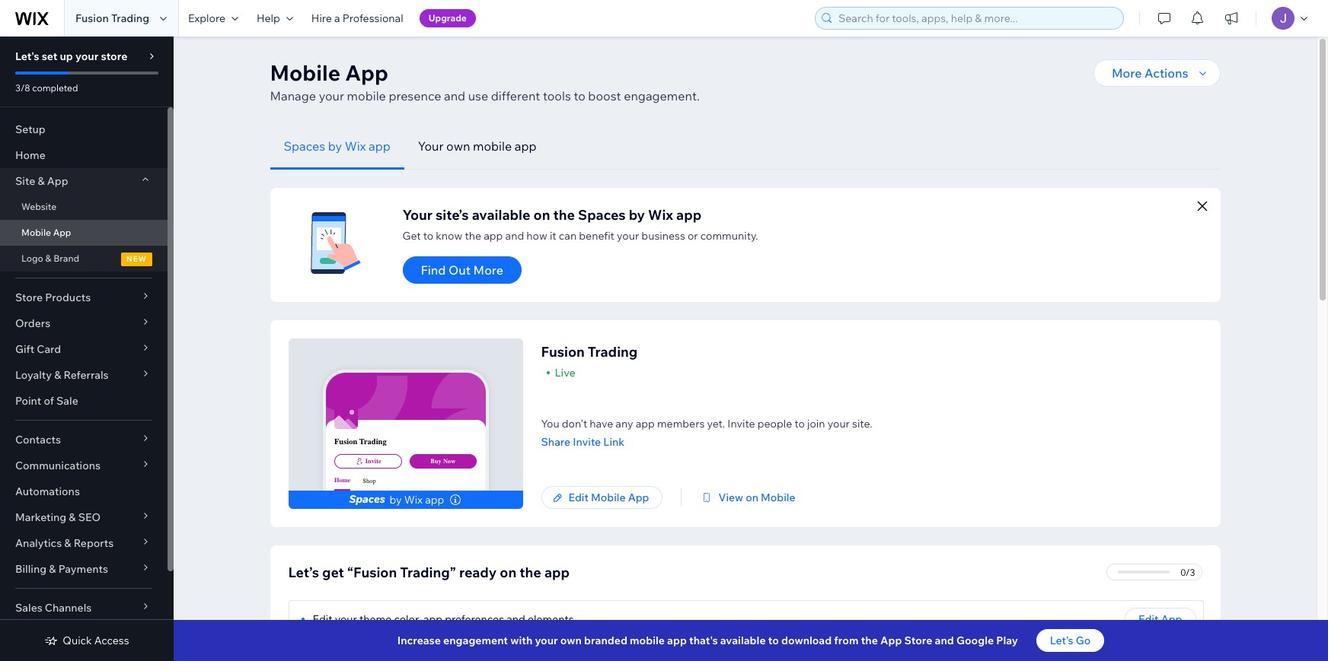 Task type: describe. For each thing, give the bounding box(es) containing it.
edit your theme color, app preferences and elements
[[313, 613, 574, 627]]

1 vertical spatial fusion trading
[[541, 344, 638, 361]]

billing & payments button
[[0, 557, 168, 583]]

2 horizontal spatial invite
[[728, 417, 755, 431]]

communications button
[[0, 453, 168, 479]]

edit for edit app
[[1139, 613, 1159, 627]]

contacts
[[15, 433, 61, 447]]

edit mobile app button
[[541, 487, 663, 510]]

quick access button
[[44, 635, 129, 648]]

spaces inside button
[[284, 139, 325, 154]]

1 horizontal spatial fusion
[[334, 437, 357, 447]]

hire
[[311, 11, 332, 25]]

presence
[[389, 88, 441, 104]]

people
[[758, 417, 792, 431]]

1 vertical spatial on
[[746, 491, 759, 505]]

2 vertical spatial invite
[[365, 459, 381, 465]]

mobile app
[[21, 227, 71, 238]]

your inside 'you don't have any app members yet. invite people to join your site. share invite link'
[[828, 417, 850, 431]]

mobile app link
[[0, 220, 168, 246]]

website
[[21, 201, 57, 213]]

can
[[559, 229, 577, 243]]

tab list containing spaces by wix app
[[270, 123, 1221, 170]]

your left theme
[[335, 613, 357, 627]]

you don't have any app members yet. invite people to join your site. share invite link
[[541, 417, 873, 449]]

referrals
[[64, 369, 109, 382]]

to inside 'you don't have any app members yet. invite people to join your site. share invite link'
[[795, 417, 805, 431]]

to for site's
[[423, 229, 434, 243]]

app up brand
[[53, 227, 71, 238]]

loyalty & referrals
[[15, 369, 109, 382]]

edit for edit your theme color, app preferences and elements
[[313, 613, 333, 627]]

download
[[782, 635, 832, 648]]

"fusion
[[347, 564, 397, 582]]

join
[[807, 417, 825, 431]]

mobile right view on the right
[[761, 491, 796, 505]]

that's
[[689, 635, 718, 648]]

setup
[[15, 123, 46, 136]]

& for marketing
[[69, 511, 76, 525]]

color,
[[394, 613, 421, 627]]

1 horizontal spatial invite
[[573, 436, 601, 449]]

by wix app
[[390, 494, 444, 507]]

app up elements
[[545, 564, 570, 582]]

& for analytics
[[64, 537, 71, 551]]

completed
[[32, 82, 78, 94]]

share
[[541, 436, 571, 449]]

contacts button
[[0, 427, 168, 453]]

preferences
[[445, 613, 504, 627]]

marketing & seo button
[[0, 505, 168, 531]]

mobile inside mobile app manage your mobile presence and use different tools to boost engagement.
[[347, 88, 386, 104]]

products
[[45, 291, 91, 305]]

app inside mobile app manage your mobile presence and use different tools to boost engagement.
[[345, 59, 388, 86]]

app right the from at the bottom
[[881, 635, 902, 648]]

link
[[604, 436, 625, 449]]

app inside 'you don't have any app members yet. invite people to join your site. share invite link'
[[636, 417, 655, 431]]

hire a professional
[[311, 11, 403, 25]]

& for billing
[[49, 563, 56, 577]]

with
[[511, 635, 533, 648]]

2 vertical spatial wix
[[404, 494, 423, 507]]

& for site
[[38, 174, 45, 188]]

set
[[42, 50, 57, 63]]

home for home
[[15, 149, 46, 162]]

get
[[403, 229, 421, 243]]

trading"
[[400, 564, 456, 582]]

spaces by wix app
[[284, 139, 391, 154]]

sales channels button
[[0, 596, 168, 622]]

let's for let's get "fusion trading" ready on the app
[[288, 564, 319, 582]]

analytics & reports button
[[0, 531, 168, 557]]

0 vertical spatial fusion trading
[[75, 11, 149, 25]]

mobile app manage your mobile presence and use different tools to boost engagement.
[[270, 59, 700, 104]]

store products button
[[0, 285, 168, 311]]

0 vertical spatial trading
[[111, 11, 149, 25]]

let's set up your store
[[15, 50, 128, 63]]

the right know
[[465, 229, 481, 243]]

orders
[[15, 317, 50, 331]]

spaces inside your site's available on the spaces by wix app get to know the app and how it can benefit your business or community.
[[578, 206, 626, 224]]

or
[[688, 229, 698, 243]]

engagement.
[[624, 88, 700, 104]]

to for engagement
[[768, 635, 779, 648]]

app up or
[[677, 206, 702, 224]]

site & app
[[15, 174, 68, 188]]

and inside your site's available on the spaces by wix app get to know the app and how it can benefit your business or community.
[[505, 229, 524, 243]]

quick
[[63, 635, 92, 648]]

let's for let's go
[[1050, 635, 1074, 648]]

2 vertical spatial mobile
[[630, 635, 665, 648]]

mobile inside button
[[591, 491, 626, 505]]

1 horizontal spatial by
[[390, 494, 402, 507]]

and inside mobile app manage your mobile presence and use different tools to boost engagement.
[[444, 88, 466, 104]]

let's
[[15, 50, 39, 63]]

you
[[541, 417, 560, 431]]

0 horizontal spatial fusion
[[75, 11, 109, 25]]

gift card button
[[0, 337, 168, 363]]

app down presence
[[369, 139, 391, 154]]

access
[[94, 635, 129, 648]]

reports
[[74, 537, 114, 551]]

app left how
[[484, 229, 503, 243]]

sale
[[56, 395, 78, 408]]

edit for edit mobile app
[[569, 491, 589, 505]]

don't
[[562, 417, 587, 431]]

more inside dropdown button
[[1112, 66, 1142, 81]]

shop
[[363, 478, 376, 485]]

own inside button
[[446, 139, 470, 154]]

edit app
[[1139, 613, 1183, 627]]

go
[[1076, 635, 1091, 648]]

marketing & seo
[[15, 511, 101, 525]]

help button
[[248, 0, 302, 37]]

let's go button
[[1037, 630, 1105, 653]]

on inside your site's available on the spaces by wix app get to know the app and how it can benefit your business or community.
[[534, 206, 550, 224]]

upgrade button
[[419, 9, 476, 27]]

members
[[657, 417, 705, 431]]

home link
[[0, 142, 168, 168]]

0/3
[[1181, 567, 1196, 579]]

your for site's
[[403, 206, 433, 224]]

app inside button
[[1161, 613, 1183, 627]]

your down elements
[[535, 635, 558, 648]]

2 vertical spatial fusion trading
[[334, 437, 387, 447]]

benefit
[[579, 229, 615, 243]]

available inside your site's available on the spaces by wix app get to know the app and how it can benefit your business or community.
[[472, 206, 531, 224]]

Search for tools, apps, help & more... field
[[834, 8, 1119, 29]]

channels
[[45, 602, 92, 616]]

gift
[[15, 343, 34, 357]]

edit app button
[[1125, 609, 1196, 632]]

it
[[550, 229, 557, 243]]

the up "can"
[[553, 206, 575, 224]]

from
[[834, 635, 859, 648]]

boost
[[588, 88, 621, 104]]

1 vertical spatial fusion
[[541, 344, 585, 361]]

and up with at the left of the page
[[507, 613, 526, 627]]

find out more button
[[403, 257, 522, 284]]

to for app
[[574, 88, 586, 104]]



Task type: vqa. For each thing, say whether or not it's contained in the screenshot.
sales overview link on the left bottom of page's Overview
no



Task type: locate. For each thing, give the bounding box(es) containing it.
0 vertical spatial available
[[472, 206, 531, 224]]

1 vertical spatial spaces
[[578, 206, 626, 224]]

& inside popup button
[[54, 369, 61, 382]]

0 vertical spatial your
[[418, 139, 444, 154]]

2 horizontal spatial trading
[[588, 344, 638, 361]]

on right view on the right
[[746, 491, 759, 505]]

website link
[[0, 194, 168, 220]]

0 vertical spatial own
[[446, 139, 470, 154]]

2 horizontal spatial by
[[629, 206, 645, 224]]

more inside button
[[474, 263, 504, 278]]

your right the "up"
[[75, 50, 98, 63]]

to left download
[[768, 635, 779, 648]]

2 vertical spatial by
[[390, 494, 402, 507]]

branded
[[584, 635, 628, 648]]

app up increase
[[423, 613, 443, 627]]

mobile
[[347, 88, 386, 104], [473, 139, 512, 154], [630, 635, 665, 648]]

1 horizontal spatial available
[[721, 635, 766, 648]]

0 horizontal spatial more
[[474, 263, 504, 278]]

fusion up home shop
[[334, 437, 357, 447]]

0 horizontal spatial mobile
[[347, 88, 386, 104]]

mobile up manage
[[270, 59, 340, 86]]

home left shop
[[334, 478, 351, 484]]

2 horizontal spatial mobile
[[630, 635, 665, 648]]

more left actions
[[1112, 66, 1142, 81]]

2 vertical spatial fusion
[[334, 437, 357, 447]]

sales
[[15, 602, 42, 616]]

more actions
[[1112, 66, 1189, 81]]

1 horizontal spatial wix
[[404, 494, 423, 507]]

mobile inside button
[[473, 139, 512, 154]]

card
[[37, 343, 61, 357]]

quick access
[[63, 635, 129, 648]]

invite
[[728, 417, 755, 431], [573, 436, 601, 449], [365, 459, 381, 465]]

view on mobile
[[719, 491, 796, 505]]

marketing
[[15, 511, 66, 525]]

app down 0/3
[[1161, 613, 1183, 627]]

edit inside button
[[1139, 613, 1159, 627]]

business
[[642, 229, 685, 243]]

your inside button
[[418, 139, 444, 154]]

mobile left presence
[[347, 88, 386, 104]]

your own mobile app button
[[404, 123, 550, 170]]

professional
[[343, 11, 403, 25]]

0 horizontal spatial store
[[15, 291, 43, 305]]

1 vertical spatial home
[[334, 478, 351, 484]]

and left use
[[444, 88, 466, 104]]

more right out
[[474, 263, 504, 278]]

trading up the have
[[588, 344, 638, 361]]

1 vertical spatial mobile
[[473, 139, 512, 154]]

trading up shop
[[359, 437, 387, 447]]

view on mobile button
[[700, 491, 796, 505]]

and left google
[[935, 635, 954, 648]]

0 horizontal spatial invite
[[365, 459, 381, 465]]

home
[[15, 149, 46, 162], [334, 478, 351, 484]]

theme
[[360, 613, 392, 627]]

home for home shop
[[334, 478, 351, 484]]

app down different
[[515, 139, 537, 154]]

1 horizontal spatial mobile
[[473, 139, 512, 154]]

1 vertical spatial by
[[629, 206, 645, 224]]

orders button
[[0, 311, 168, 337]]

to left join
[[795, 417, 805, 431]]

your up get
[[403, 206, 433, 224]]

1 horizontal spatial more
[[1112, 66, 1142, 81]]

2 horizontal spatial fusion trading
[[541, 344, 638, 361]]

the right the from at the bottom
[[861, 635, 878, 648]]

your inside sidebar element
[[75, 50, 98, 63]]

home down setup at the top of page
[[15, 149, 46, 162]]

store inside store products dropdown button
[[15, 291, 43, 305]]

brand
[[53, 253, 79, 264]]

2 vertical spatial trading
[[359, 437, 387, 447]]

0 horizontal spatial let's
[[288, 564, 319, 582]]

automations
[[15, 485, 80, 499]]

communications
[[15, 459, 101, 473]]

point
[[15, 395, 41, 408]]

play
[[997, 635, 1018, 648]]

app down professional
[[345, 59, 388, 86]]

let's left the get at the left of page
[[288, 564, 319, 582]]

2 horizontal spatial fusion
[[541, 344, 585, 361]]

point of sale
[[15, 395, 78, 408]]

store left google
[[905, 635, 933, 648]]

your right manage
[[319, 88, 344, 104]]

have
[[590, 417, 613, 431]]

1 vertical spatial store
[[905, 635, 933, 648]]

out
[[449, 263, 471, 278]]

increase
[[398, 635, 441, 648]]

your
[[418, 139, 444, 154], [403, 206, 433, 224]]

fusion trading up home shop
[[334, 437, 387, 447]]

1 horizontal spatial edit
[[569, 491, 589, 505]]

trading up store
[[111, 11, 149, 25]]

0 horizontal spatial own
[[446, 139, 470, 154]]

1 horizontal spatial own
[[561, 635, 582, 648]]

1 horizontal spatial on
[[534, 206, 550, 224]]

app down "buy"
[[425, 494, 444, 507]]

1 horizontal spatial store
[[905, 635, 933, 648]]

by
[[328, 139, 342, 154], [629, 206, 645, 224], [390, 494, 402, 507]]

0 vertical spatial mobile
[[347, 88, 386, 104]]

explore
[[188, 11, 225, 25]]

app inside button
[[628, 491, 649, 505]]

tab list
[[270, 123, 1221, 170]]

fusion up let's set up your store
[[75, 11, 109, 25]]

let's inside let's go button
[[1050, 635, 1074, 648]]

to right get
[[423, 229, 434, 243]]

let's left go
[[1050, 635, 1074, 648]]

analytics & reports
[[15, 537, 114, 551]]

now
[[443, 459, 456, 465]]

1 vertical spatial let's
[[1050, 635, 1074, 648]]

sales channels
[[15, 602, 92, 616]]

site & app button
[[0, 168, 168, 194]]

spaces by wix app button
[[270, 123, 404, 170]]

0 vertical spatial store
[[15, 291, 43, 305]]

2 vertical spatial on
[[500, 564, 517, 582]]

let's get "fusion trading" ready on the app
[[288, 564, 570, 582]]

by inside button
[[328, 139, 342, 154]]

different
[[491, 88, 540, 104]]

site's
[[436, 206, 469, 224]]

and left how
[[505, 229, 524, 243]]

spaces down manage
[[284, 139, 325, 154]]

home inside "link"
[[15, 149, 46, 162]]

logo
[[21, 253, 43, 264]]

& for logo
[[45, 253, 51, 264]]

3/8
[[15, 82, 30, 94]]

to inside mobile app manage your mobile presence and use different tools to boost engagement.
[[574, 88, 586, 104]]

your inside your site's available on the spaces by wix app get to know the app and how it can benefit your business or community.
[[617, 229, 639, 243]]

community.
[[701, 229, 759, 243]]

0 vertical spatial home
[[15, 149, 46, 162]]

available right that's
[[721, 635, 766, 648]]

mobile down "website"
[[21, 227, 51, 238]]

0 vertical spatial wix
[[345, 139, 366, 154]]

app down any
[[628, 491, 649, 505]]

fusion trading
[[75, 11, 149, 25], [541, 344, 638, 361], [334, 437, 387, 447]]

spaces
[[284, 139, 325, 154], [578, 206, 626, 224]]

0 vertical spatial let's
[[288, 564, 319, 582]]

store up orders
[[15, 291, 43, 305]]

elements
[[528, 613, 574, 627]]

available
[[472, 206, 531, 224], [721, 635, 766, 648]]

& right site
[[38, 174, 45, 188]]

0 vertical spatial by
[[328, 139, 342, 154]]

new
[[126, 254, 147, 264]]

app inside dropdown button
[[47, 174, 68, 188]]

own down use
[[446, 139, 470, 154]]

& right billing
[[49, 563, 56, 577]]

1 horizontal spatial spaces
[[578, 206, 626, 224]]

your right join
[[828, 417, 850, 431]]

spaces up benefit
[[578, 206, 626, 224]]

0 vertical spatial spaces
[[284, 139, 325, 154]]

your down presence
[[418, 139, 444, 154]]

app right any
[[636, 417, 655, 431]]

0 horizontal spatial trading
[[111, 11, 149, 25]]

own
[[446, 139, 470, 154], [561, 635, 582, 648]]

0 horizontal spatial fusion trading
[[75, 11, 149, 25]]

& left seo
[[69, 511, 76, 525]]

your for own
[[418, 139, 444, 154]]

1 vertical spatial your
[[403, 206, 433, 224]]

0 vertical spatial invite
[[728, 417, 755, 431]]

1 vertical spatial more
[[474, 263, 504, 278]]

0 horizontal spatial on
[[500, 564, 517, 582]]

to right tools
[[574, 88, 586, 104]]

1 horizontal spatial trading
[[359, 437, 387, 447]]

up
[[60, 50, 73, 63]]

seo
[[78, 511, 101, 525]]

ready
[[459, 564, 497, 582]]

home shop
[[334, 478, 376, 485]]

0 vertical spatial more
[[1112, 66, 1142, 81]]

2 horizontal spatial edit
[[1139, 613, 1159, 627]]

1 vertical spatial own
[[561, 635, 582, 648]]

0 horizontal spatial by
[[328, 139, 342, 154]]

app up "website"
[[47, 174, 68, 188]]

yet.
[[707, 417, 725, 431]]

1 vertical spatial invite
[[573, 436, 601, 449]]

0 horizontal spatial home
[[15, 149, 46, 162]]

upgrade
[[429, 12, 467, 24]]

the
[[553, 206, 575, 224], [465, 229, 481, 243], [520, 564, 542, 582], [861, 635, 878, 648]]

1 horizontal spatial fusion trading
[[334, 437, 387, 447]]

mobile inside sidebar element
[[21, 227, 51, 238]]

own down elements
[[561, 635, 582, 648]]

edit inside button
[[569, 491, 589, 505]]

of
[[44, 395, 54, 408]]

& right logo
[[45, 253, 51, 264]]

buy
[[431, 459, 442, 465]]

on right ready
[[500, 564, 517, 582]]

invite right yet.
[[728, 417, 755, 431]]

0 horizontal spatial spaces
[[284, 139, 325, 154]]

1 horizontal spatial home
[[334, 478, 351, 484]]

buy now
[[431, 459, 456, 465]]

0 horizontal spatial wix
[[345, 139, 366, 154]]

home inside home shop
[[334, 478, 351, 484]]

on up how
[[534, 206, 550, 224]]

invite up shop
[[365, 459, 381, 465]]

fusion trading up store
[[75, 11, 149, 25]]

point of sale link
[[0, 389, 168, 414]]

fusion trading up live
[[541, 344, 638, 361]]

app left that's
[[667, 635, 687, 648]]

by inside your site's available on the spaces by wix app get to know the app and how it can benefit your business or community.
[[629, 206, 645, 224]]

store
[[101, 50, 128, 63]]

loyalty & referrals button
[[0, 363, 168, 389]]

your right benefit
[[617, 229, 639, 243]]

mobile
[[270, 59, 340, 86], [21, 227, 51, 238], [591, 491, 626, 505], [761, 491, 796, 505]]

engagement
[[443, 635, 508, 648]]

to inside your site's available on the spaces by wix app get to know the app and how it can benefit your business or community.
[[423, 229, 434, 243]]

mobile inside mobile app manage your mobile presence and use different tools to boost engagement.
[[270, 59, 340, 86]]

get
[[322, 564, 344, 582]]

more
[[1112, 66, 1142, 81], [474, 263, 504, 278]]

mobile right branded
[[630, 635, 665, 648]]

fusion up live
[[541, 344, 585, 361]]

0 horizontal spatial available
[[472, 206, 531, 224]]

sidebar element
[[0, 37, 174, 662]]

& right loyalty
[[54, 369, 61, 382]]

available up how
[[472, 206, 531, 224]]

google
[[957, 635, 994, 648]]

your inside mobile app manage your mobile presence and use different tools to boost engagement.
[[319, 88, 344, 104]]

the up elements
[[520, 564, 542, 582]]

your inside your site's available on the spaces by wix app get to know the app and how it can benefit your business or community.
[[403, 206, 433, 224]]

invite down the don't at the bottom left of the page
[[573, 436, 601, 449]]

1 vertical spatial trading
[[588, 344, 638, 361]]

& left reports
[[64, 537, 71, 551]]

setup link
[[0, 117, 168, 142]]

wix inside your site's available on the spaces by wix app get to know the app and how it can benefit your business or community.
[[648, 206, 673, 224]]

mobile down use
[[473, 139, 512, 154]]

& for loyalty
[[54, 369, 61, 382]]

1 horizontal spatial let's
[[1050, 635, 1074, 648]]

billing
[[15, 563, 47, 577]]

app
[[345, 59, 388, 86], [47, 174, 68, 188], [53, 227, 71, 238], [628, 491, 649, 505], [1161, 613, 1183, 627], [881, 635, 902, 648]]

use
[[468, 88, 488, 104]]

and
[[444, 88, 466, 104], [505, 229, 524, 243], [507, 613, 526, 627], [935, 635, 954, 648]]

mobile down 'link'
[[591, 491, 626, 505]]

0 vertical spatial fusion
[[75, 11, 109, 25]]

2 horizontal spatial wix
[[648, 206, 673, 224]]

2 horizontal spatial on
[[746, 491, 759, 505]]

actions
[[1145, 66, 1189, 81]]

1 vertical spatial available
[[721, 635, 766, 648]]

wix inside button
[[345, 139, 366, 154]]

0 vertical spatial on
[[534, 206, 550, 224]]

0 horizontal spatial edit
[[313, 613, 333, 627]]

edit mobile app
[[569, 491, 649, 505]]

logo & brand
[[21, 253, 79, 264]]

site
[[15, 174, 35, 188]]

let's
[[288, 564, 319, 582], [1050, 635, 1074, 648]]

1 vertical spatial wix
[[648, 206, 673, 224]]

store products
[[15, 291, 91, 305]]



